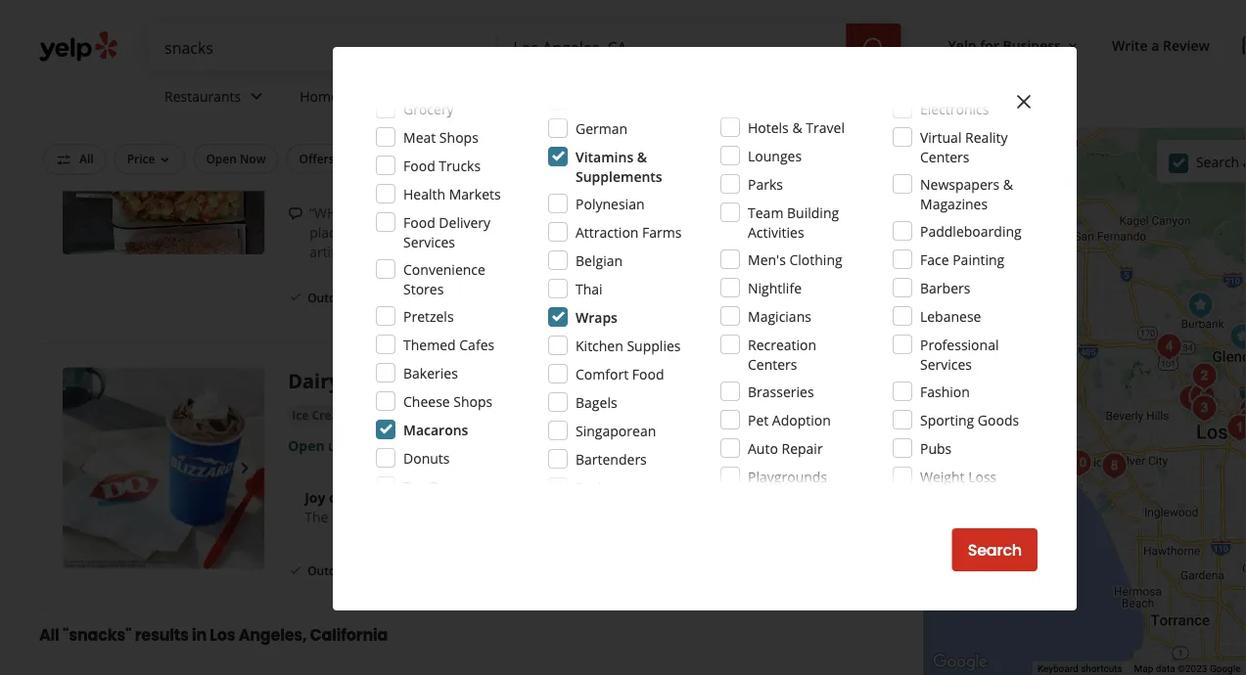 Task type: vqa. For each thing, say whether or not it's contained in the screenshot.
home.
no



Task type: locate. For each thing, give the bounding box(es) containing it.
cheese shops
[[403, 392, 493, 411]]

1 slideshow element from the top
[[63, 53, 264, 254]]

yogurt for first ice cream & frozen yogurt link from the top
[[408, 116, 447, 133]]

dairy queen/orange julius treat ctr link
[[288, 368, 641, 394]]

1 vertical spatial 88 hotdog & juicy image
[[1185, 389, 1224, 428]]

0 vertical spatial frozen
[[365, 116, 405, 133]]

all left "snacks"
[[39, 624, 59, 646]]

dogs inside "button"
[[637, 116, 665, 133]]

lebanese
[[920, 307, 981, 325]]

write a review
[[1112, 36, 1210, 54]]

order
[[798, 287, 842, 309]]

delivery up and-
[[337, 151, 384, 167]]

next image
[[233, 457, 257, 480]]

2 ice from the top
[[292, 407, 309, 423]]

"snacks"
[[62, 624, 132, 646]]

2 vertical spatial a
[[413, 488, 422, 507]]

slideshow element
[[63, 53, 264, 254], [63, 368, 264, 569]]

like
[[708, 223, 730, 242]]

shops up reservations
[[439, 128, 479, 146]]

professional
[[920, 335, 999, 354]]

hot inside "button"
[[612, 116, 634, 133]]

0 horizontal spatial dogs
[[637, 116, 665, 133]]

pubs
[[920, 439, 952, 458]]

ice cream & frozen yogurt for first ice cream & frozen yogurt link from the top
[[292, 116, 447, 133]]

usually
[[502, 223, 547, 242]]

1 vertical spatial until
[[328, 436, 357, 455]]

open up joy
[[288, 436, 325, 455]]

donuts
[[403, 449, 450, 467]]

bhan kanom thai image
[[1185, 357, 1224, 396]]

0 horizontal spatial a
[[413, 488, 422, 507]]

& right bars
[[523, 116, 532, 133]]

88 hotdog & juicy image
[[63, 53, 264, 254], [1185, 389, 1224, 428]]

treat left is
[[519, 508, 552, 526]]

0 vertical spatial ice cream & frozen yogurt
[[292, 116, 447, 133]]

0 horizontal spatial in
[[192, 624, 207, 646]]

yogurt
[[408, 116, 447, 133], [408, 407, 447, 423]]

u
[[402, 204, 412, 222]]

and-
[[344, 173, 372, 192]]

2 slideshow element from the top
[[63, 368, 264, 569]]

services inside food delivery services
[[403, 232, 455, 251]]

thai
[[576, 279, 603, 298]]

juice bars & smoothies link
[[459, 115, 601, 135]]

food down health
[[403, 213, 435, 232]]

1 vertical spatial dairy queen/orange julius treat ctr image
[[63, 368, 264, 569]]

None search field
[[149, 23, 905, 70]]

open for 88
[[288, 146, 325, 164]]

0 vertical spatial 16 checkmark v2 image
[[288, 289, 304, 305]]

0 horizontal spatial 24 chevron down v2 image
[[245, 85, 268, 108]]

ice cream & frozen yogurt up 10:00
[[292, 116, 447, 133]]

smoothies
[[535, 116, 597, 133]]

0 vertical spatial ice cream & frozen yogurt button
[[288, 115, 451, 135]]

allowed
[[770, 151, 815, 167]]

1 vertical spatial ice
[[292, 407, 309, 423]]

1 horizontal spatial in
[[397, 488, 410, 507]]

pm up 16 healthy dining v2 icon at the left top of page
[[399, 146, 420, 164]]

too
[[579, 223, 600, 242]]

sunny blue image
[[1060, 444, 1099, 483], [1095, 447, 1134, 486]]

delivery for offers delivery
[[337, 151, 384, 167]]

1 vertical spatial 16 checkmark v2 image
[[288, 563, 304, 578]]

search image
[[862, 36, 886, 60]]

1 horizontal spatial dogs
[[739, 151, 767, 167]]

auto for auto repair
[[748, 439, 778, 458]]

previous image
[[70, 457, 94, 480]]

1 vertical spatial dogs
[[739, 151, 767, 167]]

men's
[[748, 250, 786, 269]]

auto down pet
[[748, 439, 778, 458]]

0 vertical spatial until
[[328, 146, 357, 164]]

fashion
[[920, 382, 970, 401]]

of down building
[[821, 223, 834, 242]]

1 horizontal spatial 24 chevron down v2 image
[[542, 85, 566, 108]]

1 horizontal spatial of
[[821, 223, 834, 242]]

ice cream & frozen yogurt for 2nd ice cream & frozen yogurt link from the top of the page
[[292, 407, 447, 423]]

yogurt down 24 chevron down v2 icon
[[408, 116, 447, 133]]

0 vertical spatial shops
[[439, 128, 479, 146]]

all for all
[[79, 151, 94, 167]]

hot up vitamins
[[612, 116, 634, 133]]

cream
[[312, 116, 350, 133], [312, 407, 350, 423]]

0 horizontal spatial search
[[968, 539, 1022, 561]]

centers inside virtual reality centers
[[920, 147, 970, 166]]

health markets
[[403, 185, 501, 203]]

yelp
[[948, 36, 977, 54]]

frozen for 2nd ice cream & frozen yogurt link from the top of the page
[[365, 407, 405, 423]]

ice cream & frozen yogurt button for first ice cream & frozen yogurt link from the top
[[288, 115, 451, 135]]

centers down weight
[[920, 487, 970, 506]]

2 frozen from the top
[[365, 407, 405, 423]]

24 chevron down v2 image up "smoothies"
[[542, 85, 566, 108]]

0 vertical spatial auto
[[453, 87, 483, 105]]

1 vertical spatial ice cream & frozen yogurt link
[[288, 405, 451, 425]]

0 vertical spatial seating
[[359, 290, 400, 306]]

brasseries
[[748, 382, 814, 401]]

1 horizontal spatial search
[[1196, 152, 1240, 171]]

pet
[[748, 411, 769, 429]]

until left 8:00 on the bottom left of the page
[[328, 436, 357, 455]]

centers
[[920, 147, 970, 166], [748, 355, 797, 373], [920, 487, 970, 506]]

juice
[[463, 116, 491, 133]]

free wi-fi button
[[511, 144, 592, 174]]

1 vertical spatial frozen
[[365, 407, 405, 423]]

open for dairy
[[288, 436, 325, 455]]

2 horizontal spatial a
[[1243, 152, 1246, 171]]

centers for virtual
[[920, 147, 970, 166]]

1 vertical spatial centers
[[748, 355, 797, 373]]

search for search a
[[1196, 152, 1240, 171]]

2 ice cream & frozen yogurt link from the top
[[288, 405, 451, 425]]

search inside button
[[968, 539, 1022, 561]]

food inside food delivery services
[[403, 213, 435, 232]]

cup
[[425, 488, 452, 507]]

1 24 chevron down v2 image from the left
[[245, 85, 268, 108]]

pm right 8:00 on the bottom left of the page
[[391, 436, 412, 455]]

ice for 2nd ice cream & frozen yogurt link from the top of the page
[[292, 407, 309, 423]]

1 vertical spatial search
[[968, 539, 1022, 561]]

& up supplements
[[637, 147, 647, 166]]

1 vertical spatial yogurt
[[408, 407, 447, 423]]

1 cream from the top
[[312, 116, 350, 133]]

0 vertical spatial pm
[[399, 146, 420, 164]]

1 horizontal spatial auto
[[748, 439, 778, 458]]

1 horizontal spatial all
[[79, 151, 94, 167]]

data
[[1156, 663, 1175, 675]]

0 vertical spatial outdoor
[[612, 151, 660, 167]]

review
[[1163, 36, 1210, 54]]

1 vertical spatial seating
[[359, 563, 400, 579]]

california
[[310, 624, 388, 646]]

88 hotdog & juicy link
[[288, 53, 458, 80]]

joy
[[305, 488, 325, 507]]

ice cream & frozen yogurt link up 10:00
[[288, 115, 451, 135]]

& right newspapers
[[1003, 175, 1013, 193]]

2 16 checkmark v2 image from the top
[[288, 563, 304, 578]]

juicy?!?!
[[454, 204, 507, 222]]

1 vertical spatial food
[[403, 213, 435, 232]]

auto inside "link"
[[453, 87, 483, 105]]

1 ice cream & frozen yogurt button from the top
[[288, 115, 451, 135]]

& inside "button"
[[523, 116, 532, 133]]

food for food trucks
[[403, 156, 435, 175]]

0 vertical spatial of
[[821, 223, 834, 242]]

24 chevron down v2 image inside auto services "link"
[[542, 85, 566, 108]]

delivery for food delivery services
[[439, 213, 491, 232]]

1 horizontal spatial dairy queen/orange julius treat ctr image
[[1181, 286, 1220, 325]]

0 horizontal spatial of
[[329, 488, 343, 507]]

1 vertical spatial a
[[1243, 152, 1246, 171]]

because
[[353, 223, 406, 242]]

all inside button
[[79, 151, 94, 167]]

grab-
[[308, 173, 344, 192]]

1 horizontal spatial hot
[[612, 116, 634, 133]]

kream image
[[1220, 409, 1246, 448]]

magicians
[[748, 307, 811, 325]]

ice cream & frozen yogurt link up 8:00 on the bottom left of the page
[[288, 405, 451, 425]]

& left travel
[[792, 118, 802, 137]]

weight
[[920, 467, 965, 486]]

been
[[416, 204, 450, 222]]

map region
[[832, 0, 1246, 675]]

0 vertical spatial outdoor seating
[[308, 290, 400, 306]]

a for search
[[1243, 152, 1246, 171]]

0 horizontal spatial auto
[[453, 87, 483, 105]]

0 vertical spatial in
[[397, 488, 410, 507]]

1 vertical spatial outdoor
[[308, 290, 356, 306]]

1 yogurt from the top
[[408, 116, 447, 133]]

ice cream & frozen yogurt button up 8:00 on the bottom left of the page
[[288, 405, 451, 425]]

1 vertical spatial slideshow element
[[63, 368, 264, 569]]

1 horizontal spatial a
[[1152, 36, 1159, 54]]

16 checkmark v2 image
[[415, 289, 431, 305]]

1 vertical spatial auto
[[748, 439, 778, 458]]

bagels
[[576, 393, 617, 412]]

start order link
[[739, 277, 860, 320]]

playgrounds
[[748, 467, 827, 486]]

ice cream & frozen yogurt button
[[288, 115, 451, 135], [288, 405, 451, 425]]

2 outdoor seating from the top
[[308, 563, 400, 579]]

treat down kitchen
[[554, 368, 606, 394]]

0 vertical spatial hot
[[612, 116, 634, 133]]

1 vertical spatial cream
[[312, 407, 350, 423]]

0 horizontal spatial all
[[39, 624, 59, 646]]

2 ice cream & frozen yogurt button from the top
[[288, 405, 451, 425]]

paddleboarding
[[920, 222, 1022, 240]]

all right 16 filter v2 image
[[79, 151, 94, 167]]

dogs up outdoor seating
[[637, 116, 665, 133]]

1 ice cream & frozen yogurt link from the top
[[288, 115, 451, 135]]

1 ice from the top
[[292, 116, 309, 133]]

services inside professional services
[[920, 355, 972, 373]]

parks
[[748, 175, 783, 193]]

1 vertical spatial in
[[192, 624, 207, 646]]

in left los
[[192, 624, 207, 646]]

auto inside search dialog
[[748, 439, 778, 458]]

0 vertical spatial centers
[[920, 147, 970, 166]]

centers inside weight loss centers
[[920, 487, 970, 506]]

delivery inside button
[[337, 151, 384, 167]]

los
[[210, 624, 235, 646]]

artificial
[[309, 243, 360, 261]]

search for search
[[968, 539, 1022, 561]]

delivery
[[337, 151, 384, 167], [439, 213, 491, 232], [435, 290, 481, 306]]

24 chevron down v2 image
[[245, 85, 268, 108], [542, 85, 566, 108]]

0 vertical spatial delivery
[[337, 151, 384, 167]]

2 seating from the top
[[359, 563, 400, 579]]

16 chevron down v2 image
[[1065, 38, 1081, 54]]

0 vertical spatial ice
[[292, 116, 309, 133]]

dogs
[[637, 116, 665, 133], [739, 151, 767, 167]]

frozen up 8:00 on the bottom left of the page
[[365, 407, 405, 423]]

frozen up 10:00
[[365, 116, 405, 133]]

vitamins
[[576, 147, 634, 166]]

cream down 4.6 star rating image
[[312, 116, 350, 133]]

mario kart snack station image
[[1150, 327, 1189, 367]]

restaurants link
[[149, 70, 284, 127]]

a inside 'link'
[[1152, 36, 1159, 54]]

home services
[[300, 87, 394, 105]]

queen/orange
[[345, 368, 490, 394]]

16 checkmark v2 image down 16 speech v2 icon
[[288, 289, 304, 305]]

1 vertical spatial of
[[329, 488, 343, 507]]

services inside "link"
[[487, 87, 538, 105]]

slightly
[[580, 204, 625, 222]]

dairy queen/orange julius treat ctr image
[[1181, 286, 1220, 325], [63, 368, 264, 569]]

ice down dairy
[[292, 407, 309, 423]]

2 ice cream & frozen yogurt from the top
[[292, 407, 447, 423]]

all "snacks" results in los angeles, california
[[39, 624, 388, 646]]

0 horizontal spatial hot
[[384, 508, 407, 526]]

barbeque
[[576, 478, 638, 497]]

with
[[716, 204, 743, 222]]

until up the grab-and-go
[[328, 146, 357, 164]]

1 frozen from the top
[[365, 116, 405, 133]]

seating left 16 checkmark v2 image
[[359, 290, 400, 306]]

previous image
[[70, 142, 94, 165]]

outdoor inside button
[[612, 151, 660, 167]]

results
[[135, 624, 189, 646]]

0 vertical spatial ice cream & frozen yogurt link
[[288, 115, 451, 135]]

outdoor seating down oreo®
[[308, 563, 400, 579]]

delivery down convenience on the left top
[[435, 290, 481, 306]]

1 outdoor seating from the top
[[308, 290, 400, 306]]

ice
[[292, 116, 309, 133], [292, 407, 309, 423]]

outdoor seating
[[308, 290, 400, 306], [308, 563, 400, 579]]

in right winter
[[397, 488, 410, 507]]

1 horizontal spatial treat
[[554, 368, 606, 394]]

outdoor seating for 1st 16 checkmark v2 icon from the bottom
[[308, 563, 400, 579]]

seating down oreo®
[[359, 563, 400, 579]]

seating for first 16 checkmark v2 icon from the top
[[359, 290, 400, 306]]

treat inside joy of winter in a cup the oreo® hot cocoa blizzard® treat is back!
[[519, 508, 552, 526]]

ctr
[[611, 368, 641, 394]]

1 vertical spatial pm
[[391, 436, 412, 455]]

& up open until 8:00 pm
[[353, 407, 362, 423]]

0 vertical spatial dogs
[[637, 116, 665, 133]]

16 checkmark v2 image
[[288, 289, 304, 305], [288, 563, 304, 578]]

open up grab-
[[288, 146, 325, 164]]

close image
[[1012, 90, 1036, 114]]

1 vertical spatial all
[[39, 624, 59, 646]]

1 vertical spatial outdoor seating
[[308, 563, 400, 579]]

1 vertical spatial treat
[[519, 508, 552, 526]]

0 horizontal spatial treat
[[519, 508, 552, 526]]

ice cream & frozen yogurt button up 10:00
[[288, 115, 451, 135]]

2 cream from the top
[[312, 407, 350, 423]]

seating for 1st 16 checkmark v2 icon from the bottom
[[359, 563, 400, 579]]

0 vertical spatial food
[[403, 156, 435, 175]]

1 vertical spatial shops
[[454, 392, 493, 411]]

1 horizontal spatial 88 hotdog & juicy image
[[1185, 389, 1224, 428]]

16 info v2 image
[[188, 1, 204, 17]]

lounges
[[748, 146, 802, 165]]

filters group
[[39, 144, 832, 175]]

flavor factory candy image
[[1223, 318, 1246, 357]]

delivery inside food delivery services
[[439, 213, 491, 232]]

0 vertical spatial yogurt
[[408, 116, 447, 133]]

1 vertical spatial hot
[[384, 508, 407, 526]]

ice cream & frozen yogurt up 8:00 on the bottom left of the page
[[292, 407, 447, 423]]

of inside '"where have u been juicy?!?! i'm always slightly disappointed with smoothie/juice places because the drinks are usually way too sweet and taste like they're made of artificial syrups.…"'
[[821, 223, 834, 242]]

0 vertical spatial slideshow element
[[63, 53, 264, 254]]

ice down home
[[292, 116, 309, 133]]

food up 16 healthy dining v2 icon at the left top of page
[[403, 156, 435, 175]]

16 checkmark v2 image up 'angeles,'
[[288, 563, 304, 578]]

1 seating from the top
[[359, 290, 400, 306]]

yogurt down queen/orange
[[408, 407, 447, 423]]

pet adoption
[[748, 411, 831, 429]]

angeles,
[[238, 624, 307, 646]]

2 vertical spatial food
[[632, 365, 664, 383]]

0 horizontal spatial 88 hotdog & juicy image
[[63, 53, 264, 254]]

a inside joy of winter in a cup the oreo® hot cocoa blizzard® treat is back!
[[413, 488, 422, 507]]

& up 24 chevron down v2 icon
[[392, 53, 406, 80]]

0 vertical spatial cream
[[312, 116, 350, 133]]

delivery down markets
[[439, 213, 491, 232]]

centers down virtual
[[920, 147, 970, 166]]

shops right "cheese"
[[454, 392, 493, 411]]

start order
[[757, 287, 842, 309]]

google
[[1210, 663, 1241, 675]]

24 chevron down v2 image right the restaurants
[[245, 85, 268, 108]]

1 vertical spatial ice cream & frozen yogurt
[[292, 407, 447, 423]]

1 vertical spatial ice cream & frozen yogurt button
[[288, 405, 451, 425]]

2 24 chevron down v2 image from the left
[[542, 85, 566, 108]]

nightlife
[[748, 279, 802, 297]]

open left now
[[206, 151, 237, 167]]

2 vertical spatial outdoor
[[308, 563, 356, 579]]

german
[[576, 119, 628, 138]]

shops
[[439, 128, 479, 146], [454, 392, 493, 411]]

in for a
[[397, 488, 410, 507]]

food down supplies
[[632, 365, 664, 383]]

2 vertical spatial centers
[[920, 487, 970, 506]]

write a review link
[[1104, 27, 1218, 63]]

1 until from the top
[[328, 146, 357, 164]]

0 vertical spatial a
[[1152, 36, 1159, 54]]

user actions element
[[933, 27, 1246, 67]]

0 vertical spatial search
[[1196, 152, 1240, 171]]

hot down winter
[[384, 508, 407, 526]]

juice bars & smoothies
[[463, 116, 597, 133]]

1 ice cream & frozen yogurt from the top
[[292, 116, 447, 133]]

way
[[550, 223, 575, 242]]

0 vertical spatial all
[[79, 151, 94, 167]]

open now
[[206, 151, 266, 167]]

centers down recreation
[[748, 355, 797, 373]]

outdoor seating down artificial
[[308, 290, 400, 306]]

cream up open until 8:00 pm
[[312, 407, 350, 423]]

free wi-fi
[[524, 151, 579, 167]]

auto up juice at the left of page
[[453, 87, 483, 105]]

2 until from the top
[[328, 436, 357, 455]]

& inside "newspapers & magazines"
[[1003, 175, 1013, 193]]

travel
[[806, 118, 845, 137]]

for
[[980, 36, 999, 54]]

1 vertical spatial delivery
[[439, 213, 491, 232]]

dogs up parks
[[739, 151, 767, 167]]

in inside joy of winter in a cup the oreo® hot cocoa blizzard® treat is back!
[[397, 488, 410, 507]]

professional services
[[920, 335, 999, 373]]

2 yogurt from the top
[[408, 407, 447, 423]]

home services link
[[284, 70, 437, 127]]

24 chevron down v2 image inside restaurants link
[[245, 85, 268, 108]]

of right joy
[[329, 488, 343, 507]]



Task type: describe. For each thing, give the bounding box(es) containing it.
yogurt for 2nd ice cream & frozen yogurt link from the top of the page
[[408, 407, 447, 423]]

slideshow element for dairy queen/orange julius treat ctr
[[63, 368, 264, 569]]

farms
[[642, 223, 682, 241]]

healthy dining
[[432, 173, 524, 192]]

shops for cheese shops
[[454, 392, 493, 411]]

until for queen/orange
[[328, 436, 357, 455]]

24 chevron down v2 image
[[398, 85, 421, 108]]

pm for hotdog
[[399, 146, 420, 164]]

recreation
[[748, 335, 816, 354]]

meat
[[403, 128, 436, 146]]

levain bakery - larchmont village image
[[1172, 379, 1211, 418]]

reservations
[[417, 151, 490, 167]]

always
[[534, 204, 576, 222]]

team building activities
[[748, 203, 839, 241]]

pretzels
[[403, 307, 454, 325]]

macarons
[[403, 420, 468, 439]]

attraction farms
[[576, 223, 682, 241]]

tea rooms
[[403, 477, 474, 496]]

a for write
[[1152, 36, 1159, 54]]

slideshow element for 88 hotdog & juicy
[[63, 53, 264, 254]]

wow choripan image
[[1183, 377, 1222, 417]]

keyboard
[[1038, 663, 1078, 675]]

kaminari gyoza bar image
[[1232, 401, 1246, 440]]

attraction
[[576, 223, 639, 241]]

business categories element
[[149, 70, 1246, 127]]

of inside joy of winter in a cup the oreo® hot cocoa blizzard® treat is back!
[[329, 488, 343, 507]]

katsu sando image
[[1233, 391, 1246, 430]]

2 vertical spatial delivery
[[435, 290, 481, 306]]

88
[[288, 53, 310, 80]]

offers
[[299, 151, 334, 167]]

hot dogs link
[[608, 115, 669, 135]]

outdoor seating
[[612, 151, 705, 167]]

made
[[781, 223, 818, 242]]

themed
[[403, 335, 456, 354]]

services for professional services
[[920, 355, 972, 373]]

trucks
[[439, 156, 481, 175]]

0 vertical spatial 88 hotdog & juicy image
[[63, 53, 264, 254]]

open now button
[[193, 144, 278, 174]]

search button
[[952, 529, 1038, 572]]

until for hotdog
[[328, 146, 357, 164]]

pm for queen/orange
[[391, 436, 412, 455]]

electronics
[[920, 99, 989, 118]]

sporting
[[920, 411, 974, 429]]

hotels & travel
[[748, 118, 845, 137]]

1 16 checkmark v2 image from the top
[[288, 289, 304, 305]]

google image
[[928, 650, 992, 675]]

4.6 star rating image
[[288, 86, 394, 105]]

shortcuts
[[1081, 663, 1122, 675]]

"where have u been juicy?!?! i'm always slightly disappointed with smoothie/juice places because the drinks are usually way too sweet and taste like they're made of artificial syrups.…"
[[309, 204, 841, 261]]

dogs allowed
[[739, 151, 815, 167]]

grab-and-go
[[308, 173, 388, 192]]

newspapers
[[920, 175, 1000, 193]]

home
[[300, 87, 339, 105]]

are
[[477, 223, 498, 242]]

polynesian
[[576, 194, 645, 213]]

16 speech v2 image
[[288, 206, 304, 222]]

clothing
[[789, 250, 843, 269]]

outdoor seating for first 16 checkmark v2 icon from the top
[[308, 290, 400, 306]]

offers delivery
[[299, 151, 384, 167]]

cafes
[[459, 335, 495, 354]]

i'm
[[510, 204, 530, 222]]

free
[[524, 151, 548, 167]]

restaurants
[[164, 87, 241, 105]]

dogs inside button
[[739, 151, 767, 167]]

food for food delivery services
[[403, 213, 435, 232]]

auto services link
[[437, 70, 582, 127]]

cream for first ice cream & frozen yogurt link from the top
[[312, 116, 350, 133]]

takeout
[[517, 290, 563, 306]]

& inside the 'vitamins & supplements'
[[637, 147, 647, 166]]

loss
[[968, 467, 997, 486]]

& down home services
[[353, 116, 362, 133]]

projects image
[[1241, 35, 1246, 59]]

centers inside recreation centers
[[748, 355, 797, 373]]

team
[[748, 203, 784, 222]]

centers for weight
[[920, 487, 970, 506]]

all for all "snacks" results in los angeles, california
[[39, 624, 59, 646]]

bakeries
[[403, 364, 458, 382]]

0 vertical spatial treat
[[554, 368, 606, 394]]

16 healthy dining v2 image
[[412, 175, 428, 191]]

8:00
[[360, 436, 388, 455]]

shops for meat shops
[[439, 128, 479, 146]]

ice cream & frozen yogurt button for 2nd ice cream & frozen yogurt link from the top of the page
[[288, 405, 451, 425]]

more
[[429, 243, 465, 261]]

search dialog
[[0, 0, 1246, 675]]

virtual reality centers
[[920, 128, 1008, 166]]

all button
[[43, 144, 106, 175]]

dining
[[484, 173, 524, 192]]

ice for first ice cream & frozen yogurt link from the top
[[292, 116, 309, 133]]

convenience
[[403, 260, 485, 279]]

open inside button
[[206, 151, 237, 167]]

the
[[305, 508, 328, 526]]

services for home services
[[342, 87, 394, 105]]

syrups.…"
[[364, 243, 425, 261]]

comfort
[[576, 365, 629, 383]]

face
[[920, 250, 949, 269]]

dogs allowed button
[[726, 144, 828, 174]]

cream for 2nd ice cream & frozen yogurt link from the top of the page
[[312, 407, 350, 423]]

more link
[[429, 243, 465, 261]]

services for auto services
[[487, 87, 538, 105]]

24 chevron down v2 image for restaurants link on the top left of page
[[245, 85, 268, 108]]

auto for auto services
[[453, 87, 483, 105]]

newspapers & magazines
[[920, 175, 1013, 213]]

88 hotdog & juicy image
[[1185, 389, 1224, 428]]

keyboard shortcuts
[[1038, 663, 1122, 675]]

juice bars & smoothies button
[[459, 115, 601, 135]]

outdoor seating button
[[600, 144, 718, 174]]

goods
[[978, 411, 1019, 429]]

yelp for business button
[[940, 27, 1088, 63]]

supplements
[[576, 167, 662, 186]]

meat shops
[[403, 128, 479, 146]]

16 filter v2 image
[[56, 152, 71, 168]]

0 horizontal spatial dairy queen/orange julius treat ctr image
[[63, 368, 264, 569]]

blizzard®
[[454, 508, 516, 526]]

search a
[[1196, 152, 1246, 171]]

open until 10:00 pm
[[288, 146, 420, 164]]

cocoa
[[411, 508, 450, 526]]

frozen for first ice cream & frozen yogurt link from the top
[[365, 116, 405, 133]]

wraps
[[576, 308, 618, 326]]

go
[[372, 173, 388, 192]]

reservations button
[[404, 144, 503, 174]]

in for los
[[192, 624, 207, 646]]

next image
[[233, 142, 257, 165]]

back!
[[570, 508, 603, 526]]

convenience stores
[[403, 260, 485, 298]]

sweet
[[604, 223, 641, 242]]

painting
[[953, 250, 1005, 269]]

magazines
[[920, 194, 988, 213]]

24 chevron down v2 image for auto services "link"
[[542, 85, 566, 108]]

bartenders
[[576, 450, 647, 468]]

hot inside joy of winter in a cup the oreo® hot cocoa blizzard® treat is back!
[[384, 508, 407, 526]]

write
[[1112, 36, 1148, 54]]

now
[[240, 151, 266, 167]]

wi-
[[551, 151, 570, 167]]

0 vertical spatial dairy queen/orange julius treat ctr image
[[1181, 286, 1220, 325]]

keyboard shortcuts button
[[1038, 662, 1122, 675]]



